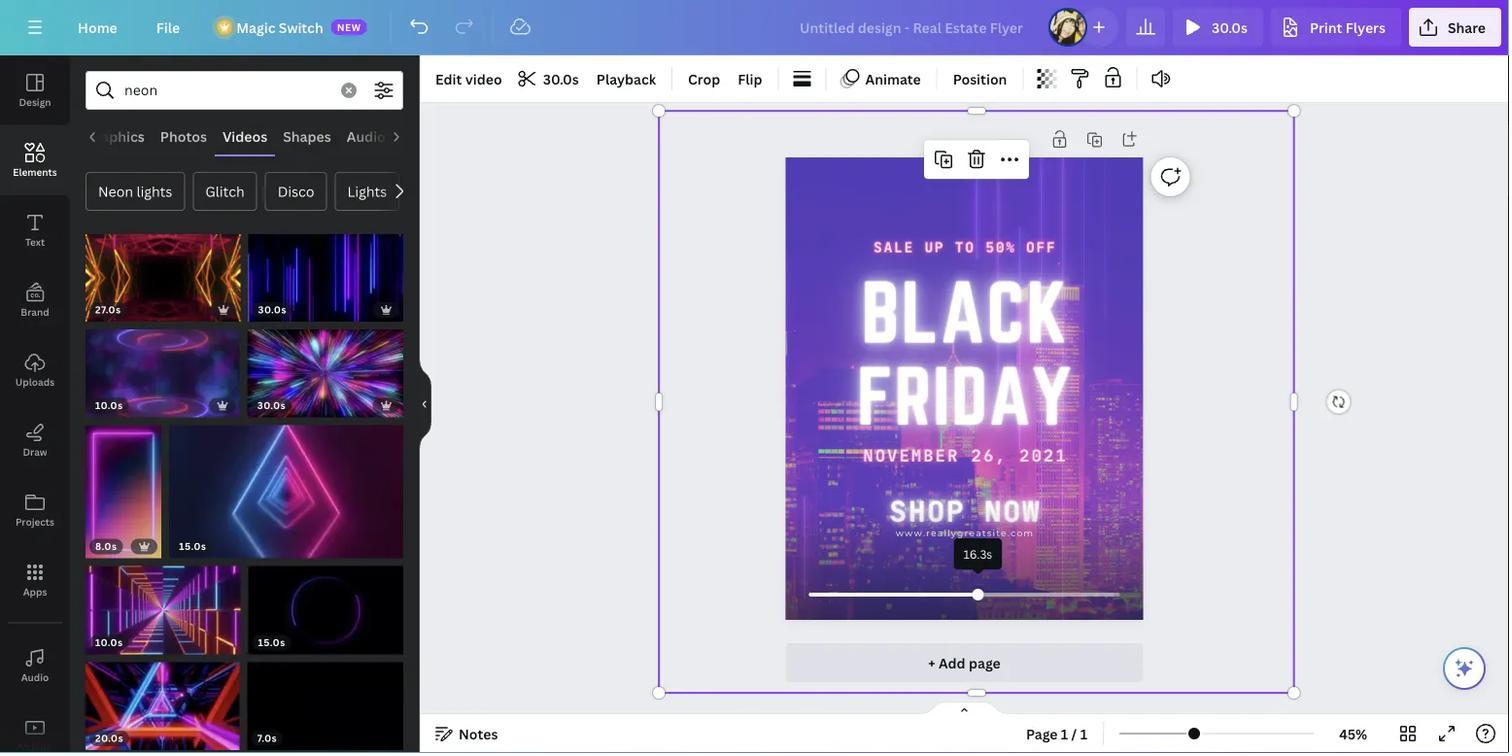 Task type: vqa. For each thing, say whether or not it's contained in the screenshot.
'Your apps' button at the top left of page
no



Task type: describe. For each thing, give the bounding box(es) containing it.
shop
[[890, 494, 965, 529]]

frames
[[401, 127, 449, 145]]

1 vertical spatial 30.0s button
[[512, 63, 587, 94]]

text button
[[0, 195, 70, 265]]

november 26, 2021
[[863, 446, 1068, 466]]

1 10.0s group from the top
[[86, 318, 240, 417]]

animate
[[865, 69, 921, 88]]

file button
[[141, 8, 195, 47]]

audio inside side panel tab list
[[21, 670, 49, 684]]

switch
[[279, 18, 323, 36]]

videos button
[[214, 118, 275, 155]]

share
[[1448, 18, 1486, 36]]

share button
[[1409, 8, 1501, 47]]

45%
[[1339, 724, 1367, 743]]

position button
[[945, 63, 1015, 94]]

elements
[[13, 165, 57, 178]]

neon lights button
[[86, 172, 185, 211]]

to
[[955, 238, 975, 255]]

flip
[[738, 69, 762, 88]]

page 1 / 1
[[1026, 724, 1087, 743]]

/
[[1071, 724, 1077, 743]]

notes button
[[428, 718, 506, 749]]

apps
[[23, 585, 47, 598]]

30.0s group for 10.0s
[[247, 318, 403, 417]]

magic switch
[[236, 18, 323, 36]]

glitch button
[[193, 172, 257, 211]]

canva assistant image
[[1453, 657, 1476, 680]]

apps button
[[0, 545, 70, 615]]

new
[[337, 20, 361, 34]]

friday
[[857, 353, 1073, 439]]

brand
[[21, 305, 49, 318]]

Search elements search field
[[124, 72, 329, 109]]

crop button
[[680, 63, 728, 94]]

design button
[[0, 55, 70, 125]]

neon
[[98, 182, 133, 201]]

lights
[[347, 182, 387, 201]]

print flyers
[[1310, 18, 1386, 36]]

hide image
[[419, 358, 431, 451]]

playback button
[[589, 63, 664, 94]]

20.0s
[[95, 732, 124, 745]]

2 1 from the left
[[1080, 724, 1087, 743]]

27.0s
[[95, 303, 121, 316]]

home link
[[62, 8, 133, 47]]

add
[[939, 653, 966, 672]]

27.0s group
[[86, 223, 241, 322]]

7.0s
[[257, 732, 277, 745]]

home
[[78, 18, 117, 36]]

sale up to 50% off
[[874, 238, 1057, 255]]

projects button
[[0, 475, 70, 545]]

draw
[[23, 445, 47, 458]]

50%
[[986, 238, 1016, 255]]

now
[[984, 494, 1041, 529]]

30.0s group for 27.0s
[[248, 223, 403, 322]]

page
[[1026, 724, 1058, 743]]

november
[[863, 446, 959, 466]]

2 10.0s from the top
[[95, 636, 123, 649]]

draw button
[[0, 405, 70, 475]]

off
[[1026, 238, 1057, 255]]

8.0s group
[[86, 413, 162, 558]]

Design title text field
[[784, 8, 1041, 47]]

+
[[928, 653, 935, 672]]

1 1 from the left
[[1061, 724, 1068, 743]]

uploads
[[15, 375, 55, 388]]



Task type: locate. For each thing, give the bounding box(es) containing it.
0 vertical spatial audio
[[346, 127, 385, 145]]

video
[[465, 69, 502, 88]]

2 10.0s group from the top
[[86, 555, 241, 655]]

0 horizontal spatial 1
[[1061, 724, 1068, 743]]

30.0s button inside main "menu bar"
[[1173, 8, 1263, 47]]

45% button
[[1322, 718, 1385, 749]]

photos
[[160, 127, 206, 145]]

1 vertical spatial 10.0s group
[[86, 555, 241, 655]]

1 vertical spatial 15.0s
[[258, 636, 285, 649]]

26,
[[971, 446, 1007, 466]]

1 vertical spatial audio button
[[0, 631, 70, 701]]

15.0s up 7.0s group
[[258, 636, 285, 649]]

show pages image
[[918, 701, 1011, 716]]

side panel tab list
[[0, 55, 70, 753]]

10.0s group down 27.0s
[[86, 318, 240, 417]]

1
[[1061, 724, 1068, 743], [1080, 724, 1087, 743]]

30.0s button
[[1173, 8, 1263, 47], [512, 63, 587, 94]]

flip button
[[730, 63, 770, 94]]

brand button
[[0, 265, 70, 335]]

2021
[[1019, 446, 1068, 466]]

edit video
[[435, 69, 502, 88]]

0 horizontal spatial 30.0s button
[[512, 63, 587, 94]]

magic
[[236, 18, 275, 36]]

shop now
[[890, 494, 1041, 529]]

page
[[969, 653, 1001, 672]]

projects
[[16, 515, 54, 528]]

lights button
[[335, 172, 400, 211]]

1 horizontal spatial audio button
[[338, 118, 393, 155]]

photos button
[[152, 118, 214, 155]]

neon lights
[[98, 182, 172, 201]]

1 vertical spatial audio
[[21, 670, 49, 684]]

+ add page button
[[786, 643, 1143, 682]]

audio down apps
[[21, 670, 49, 684]]

10.0s group down 8.0s
[[86, 555, 241, 655]]

Seek bar range field
[[786, 569, 1143, 620]]

15.0s group
[[169, 413, 403, 558], [248, 555, 403, 655]]

10.0s
[[95, 399, 123, 412], [95, 636, 123, 649]]

30.0s group
[[248, 223, 403, 322], [247, 318, 403, 417]]

design
[[19, 95, 51, 108]]

glitch
[[205, 182, 245, 201]]

edit
[[435, 69, 462, 88]]

0 vertical spatial 30.0s button
[[1173, 8, 1263, 47]]

1 horizontal spatial 15.0s
[[258, 636, 285, 649]]

15.0s right 8.0s
[[179, 540, 206, 553]]

www.reallygreatsite.com
[[896, 528, 1034, 539]]

0 vertical spatial audio button
[[338, 118, 393, 155]]

0 vertical spatial 10.0s group
[[86, 318, 240, 417]]

10.0s up 20.0s group
[[95, 636, 123, 649]]

disco button
[[265, 172, 327, 211]]

+ add page
[[928, 653, 1001, 672]]

videos
[[222, 127, 267, 145]]

1 horizontal spatial 30.0s button
[[1173, 8, 1263, 47]]

file
[[156, 18, 180, 36]]

graphics button
[[77, 118, 152, 155]]

1 left '/'
[[1061, 724, 1068, 743]]

print
[[1310, 18, 1342, 36]]

audio button
[[338, 118, 393, 155], [0, 631, 70, 701]]

uploads button
[[0, 335, 70, 405]]

0 vertical spatial 10.0s
[[95, 399, 123, 412]]

elements button
[[0, 125, 70, 195]]

1 right '/'
[[1080, 724, 1087, 743]]

audio
[[346, 127, 385, 145], [21, 670, 49, 684]]

disco
[[278, 182, 314, 201]]

10.0s right side panel tab list
[[95, 399, 123, 412]]

0 horizontal spatial audio
[[21, 670, 49, 684]]

crop
[[688, 69, 720, 88]]

up
[[925, 238, 945, 255]]

playback
[[596, 69, 656, 88]]

black
[[862, 266, 1069, 358]]

1 horizontal spatial audio
[[346, 127, 385, 145]]

7.0s group
[[247, 651, 403, 750]]

notes
[[459, 724, 498, 743]]

graphics
[[85, 127, 144, 145]]

audio button up "lights"
[[338, 118, 393, 155]]

0 vertical spatial 15.0s
[[179, 540, 206, 553]]

edit video button
[[428, 63, 510, 94]]

1 10.0s from the top
[[95, 399, 123, 412]]

shapes button
[[275, 118, 338, 155]]

15.0s
[[179, 540, 206, 553], [258, 636, 285, 649]]

30.0s inside main "menu bar"
[[1212, 18, 1248, 36]]

lights
[[136, 182, 172, 201]]

text
[[25, 235, 45, 248]]

30.0s
[[1212, 18, 1248, 36], [543, 69, 579, 88], [258, 303, 287, 316], [257, 399, 286, 412]]

main menu bar
[[0, 0, 1509, 55]]

audio up "lights"
[[346, 127, 385, 145]]

20.0s group
[[86, 651, 240, 750]]

frames button
[[393, 118, 457, 155]]

sale
[[874, 238, 914, 255]]

position
[[953, 69, 1007, 88]]

shapes
[[282, 127, 331, 145]]

1 horizontal spatial 1
[[1080, 724, 1087, 743]]

0 horizontal spatial audio button
[[0, 631, 70, 701]]

print flyers button
[[1271, 8, 1401, 47]]

audio button down apps
[[0, 631, 70, 701]]

10.0s group
[[86, 318, 240, 417], [86, 555, 241, 655]]

1 vertical spatial 10.0s
[[95, 636, 123, 649]]

0 horizontal spatial 15.0s
[[179, 540, 206, 553]]

animate button
[[834, 63, 929, 94]]

flyers
[[1346, 18, 1386, 36]]

8.0s
[[95, 540, 117, 553]]



